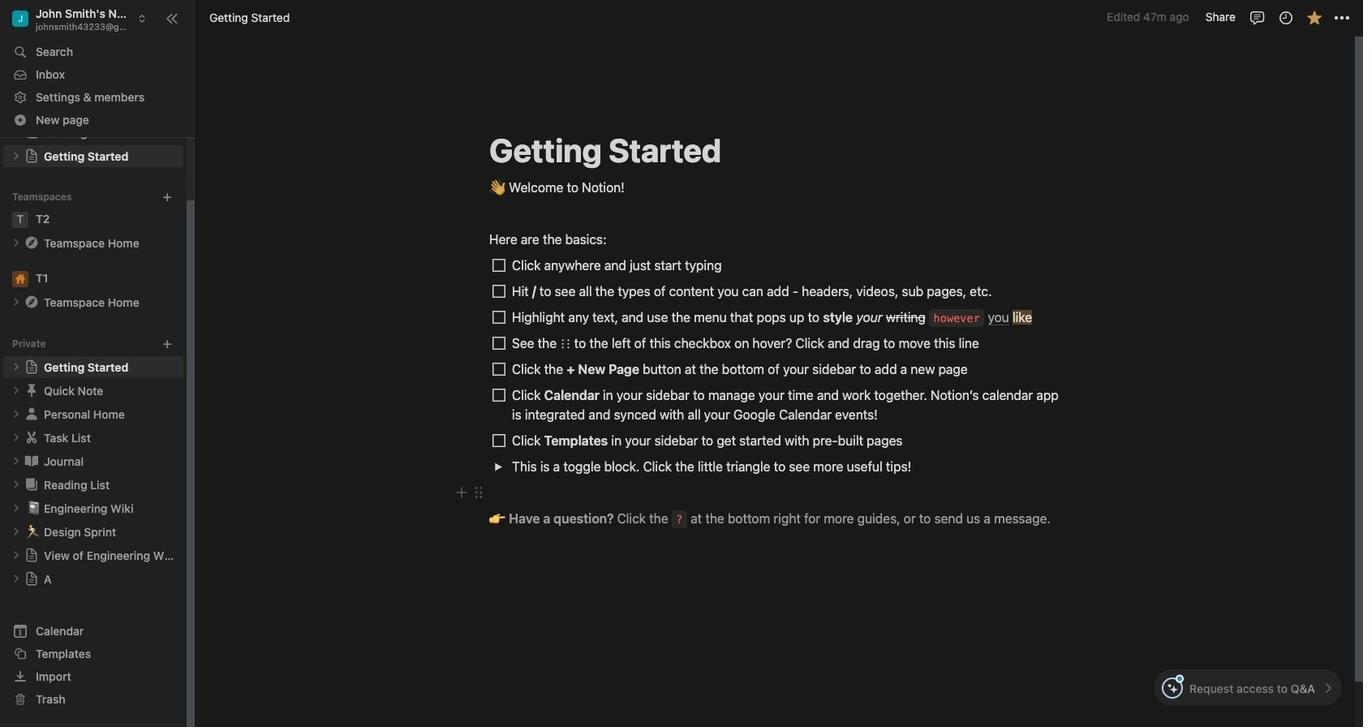Task type: describe. For each thing, give the bounding box(es) containing it.
🏃 image
[[26, 522, 41, 541]]

7 open image from the top
[[11, 527, 21, 537]]

favorited image
[[1307, 9, 1323, 26]]

click to add below. option-click to add a block above image
[[455, 483, 468, 502]]

add a page image
[[162, 338, 173, 350]]

t image
[[12, 212, 28, 228]]

📓 image
[[26, 499, 41, 517]]

2 open image from the top
[[11, 297, 21, 307]]

new teamspace image
[[162, 191, 173, 203]]

6 open image from the top
[[11, 456, 21, 466]]

drag image
[[473, 487, 485, 498]]

close sidebar image
[[166, 12, 179, 25]]

👉 image
[[489, 507, 506, 528]]

👋 image
[[489, 176, 506, 197]]

5 open image from the top
[[11, 433, 21, 443]]



Task type: locate. For each thing, give the bounding box(es) containing it.
open image
[[11, 238, 21, 248], [11, 386, 21, 396], [494, 462, 503, 471], [11, 480, 21, 490], [11, 504, 21, 513], [11, 551, 21, 560], [11, 574, 21, 584]]

1 open image from the top
[[11, 151, 21, 161]]

open image
[[11, 151, 21, 161], [11, 297, 21, 307], [11, 362, 21, 372], [11, 409, 21, 419], [11, 433, 21, 443], [11, 456, 21, 466], [11, 527, 21, 537]]

4 open image from the top
[[11, 409, 21, 419]]

updates image
[[1278, 9, 1294, 26]]

3 open image from the top
[[11, 362, 21, 372]]

change page icon image
[[24, 149, 39, 163], [24, 235, 40, 251], [24, 294, 40, 310], [24, 360, 39, 374], [24, 383, 40, 399], [24, 406, 40, 422], [24, 430, 40, 446], [24, 453, 40, 469], [24, 477, 40, 493], [24, 548, 39, 563], [24, 572, 39, 586]]

comments image
[[1250, 9, 1266, 26]]



Task type: vqa. For each thing, say whether or not it's contained in the screenshot.
new teamspace image
yes



